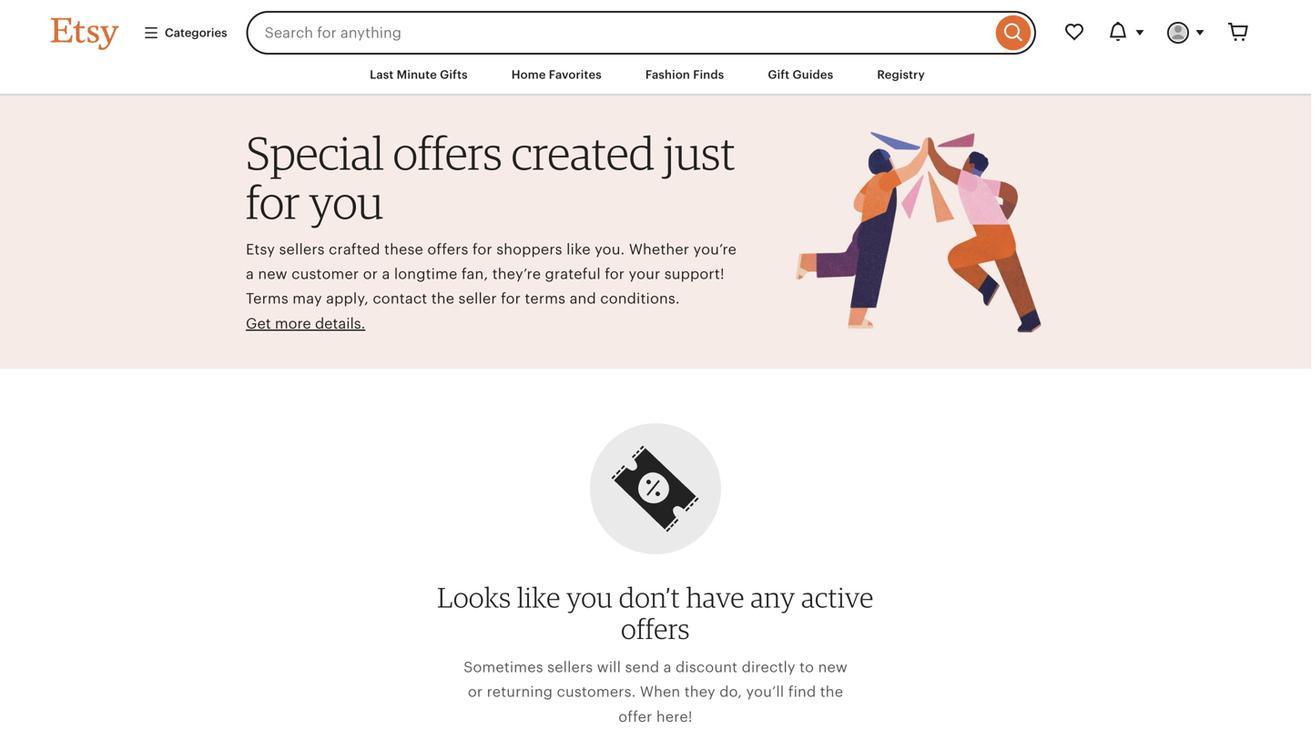 Task type: vqa. For each thing, say whether or not it's contained in the screenshot.
the special
yes



Task type: locate. For each thing, give the bounding box(es) containing it.
special offers created just for you
[[246, 125, 736, 229]]

you left don't
[[567, 581, 613, 615]]

offers down gifts
[[393, 125, 503, 181]]

may
[[293, 291, 322, 307]]

you up crafted
[[309, 174, 384, 229]]

the
[[432, 291, 455, 307], [821, 684, 844, 701]]

new
[[258, 266, 288, 282], [819, 659, 848, 676]]

grateful
[[545, 266, 601, 282]]

apply,
[[326, 291, 369, 307]]

or inside etsy sellers crafted these offers for shoppers like you. whether you're a new customer or a longtime fan, they're grateful for your support! terms may apply, contact the seller for terms and conditions. get more details.
[[363, 266, 378, 282]]

home favorites
[[512, 68, 602, 82]]

for up etsy
[[246, 174, 300, 229]]

new up terms
[[258, 266, 288, 282]]

for up fan,
[[473, 241, 493, 258]]

0 vertical spatial sellers
[[279, 241, 325, 258]]

special
[[246, 125, 384, 181]]

offers
[[393, 125, 503, 181], [428, 241, 469, 258], [621, 612, 690, 646]]

or down the sometimes
[[468, 684, 483, 701]]

fashion finds
[[646, 68, 725, 82]]

0 horizontal spatial new
[[258, 266, 288, 282]]

2 horizontal spatial a
[[664, 659, 672, 676]]

last minute gifts
[[370, 68, 468, 82]]

sellers inside etsy sellers crafted these offers for shoppers like you. whether you're a new customer or a longtime fan, they're grateful for your support! terms may apply, contact the seller for terms and conditions. get more details.
[[279, 241, 325, 258]]

0 vertical spatial new
[[258, 266, 288, 282]]

sellers
[[279, 241, 325, 258], [548, 659, 593, 676]]

and
[[570, 291, 597, 307]]

customer
[[292, 266, 359, 282]]

a right send
[[664, 659, 672, 676]]

etsy sellers crafted these offers for shoppers like you. whether you're a new customer or a longtime fan, they're grateful for your support! terms may apply, contact the seller for terms and conditions. get more details.
[[246, 241, 737, 332]]

1 horizontal spatial you
[[567, 581, 613, 615]]

like
[[567, 241, 591, 258], [517, 581, 561, 615]]

sellers up customers.
[[548, 659, 593, 676]]

2 vertical spatial offers
[[621, 612, 690, 646]]

whether
[[629, 241, 690, 258]]

1 vertical spatial or
[[468, 684, 483, 701]]

sellers for etsy
[[279, 241, 325, 258]]

the right "find"
[[821, 684, 844, 701]]

get
[[246, 316, 271, 332]]

to
[[800, 659, 815, 676]]

you.
[[595, 241, 625, 258]]

sellers up customer
[[279, 241, 325, 258]]

1 vertical spatial like
[[517, 581, 561, 615]]

more
[[275, 316, 311, 332]]

0 vertical spatial or
[[363, 266, 378, 282]]

1 horizontal spatial the
[[821, 684, 844, 701]]

0 horizontal spatial sellers
[[279, 241, 325, 258]]

gift guides link
[[755, 58, 847, 91]]

send
[[625, 659, 660, 676]]

like inside etsy sellers crafted these offers for shoppers like you. whether you're a new customer or a longtime fan, they're grateful for your support! terms may apply, contact the seller for terms and conditions. get more details.
[[567, 241, 591, 258]]

0 vertical spatial you
[[309, 174, 384, 229]]

last
[[370, 68, 394, 82]]

1 horizontal spatial sellers
[[548, 659, 593, 676]]

looks
[[438, 581, 512, 615]]

gift
[[768, 68, 790, 82]]

1 vertical spatial offers
[[428, 241, 469, 258]]

sellers inside the sometimes sellers will send a discount directly to new or returning customers. when they do, you'll find the offer here!
[[548, 659, 593, 676]]

offers up send
[[621, 612, 690, 646]]

None search field
[[247, 11, 1037, 55]]

a
[[246, 266, 254, 282], [382, 266, 390, 282], [664, 659, 672, 676]]

you
[[309, 174, 384, 229], [567, 581, 613, 615]]

offers up longtime
[[428, 241, 469, 258]]

like up grateful
[[567, 241, 591, 258]]

0 vertical spatial offers
[[393, 125, 503, 181]]

0 horizontal spatial like
[[517, 581, 561, 615]]

offers inside etsy sellers crafted these offers for shoppers like you. whether you're a new customer or a longtime fan, they're grateful for your support! terms may apply, contact the seller for terms and conditions. get more details.
[[428, 241, 469, 258]]

0 horizontal spatial a
[[246, 266, 254, 282]]

longtime
[[394, 266, 458, 282]]

don't
[[619, 581, 681, 615]]

seller
[[459, 291, 497, 307]]

Search for anything text field
[[247, 11, 992, 55]]

details.
[[315, 316, 366, 332]]

menu bar
[[18, 55, 1294, 96]]

1 vertical spatial you
[[567, 581, 613, 615]]

0 horizontal spatial or
[[363, 266, 378, 282]]

the down longtime
[[432, 291, 455, 307]]

1 horizontal spatial like
[[567, 241, 591, 258]]

like right "looks"
[[517, 581, 561, 615]]

sellers for sometimes
[[548, 659, 593, 676]]

1 vertical spatial new
[[819, 659, 848, 676]]

or down crafted
[[363, 266, 378, 282]]

conditions.
[[601, 291, 680, 307]]

0 horizontal spatial you
[[309, 174, 384, 229]]

or inside the sometimes sellers will send a discount directly to new or returning customers. when they do, you'll find the offer here!
[[468, 684, 483, 701]]

fashion
[[646, 68, 691, 82]]

offers inside special offers created just for you
[[393, 125, 503, 181]]

for
[[246, 174, 300, 229], [473, 241, 493, 258], [605, 266, 625, 282], [501, 291, 521, 307]]

minute
[[397, 68, 437, 82]]

support!
[[665, 266, 725, 282]]

0 vertical spatial the
[[432, 291, 455, 307]]

0 vertical spatial like
[[567, 241, 591, 258]]

1 vertical spatial sellers
[[548, 659, 593, 676]]

home favorites link
[[498, 58, 616, 91]]

the inside the sometimes sellers will send a discount directly to new or returning customers. when they do, you'll find the offer here!
[[821, 684, 844, 701]]

1 vertical spatial the
[[821, 684, 844, 701]]

new right to
[[819, 659, 848, 676]]

terms
[[525, 291, 566, 307]]

you inside special offers created just for you
[[309, 174, 384, 229]]

just
[[664, 125, 736, 181]]

a down etsy
[[246, 266, 254, 282]]

a up contact
[[382, 266, 390, 282]]

1 horizontal spatial or
[[468, 684, 483, 701]]

1 horizontal spatial new
[[819, 659, 848, 676]]

or
[[363, 266, 378, 282], [468, 684, 483, 701]]

terms
[[246, 291, 289, 307]]

0 horizontal spatial the
[[432, 291, 455, 307]]

they
[[685, 684, 716, 701]]

created
[[512, 125, 655, 181]]

sometimes
[[464, 659, 544, 676]]



Task type: describe. For each thing, give the bounding box(es) containing it.
have
[[686, 581, 745, 615]]

the inside etsy sellers crafted these offers for shoppers like you. whether you're a new customer or a longtime fan, they're grateful for your support! terms may apply, contact the seller for terms and conditions. get more details.
[[432, 291, 455, 307]]

categories button
[[129, 16, 241, 49]]

fan,
[[462, 266, 489, 282]]

for down they're
[[501, 291, 521, 307]]

categories
[[165, 26, 227, 40]]

like inside looks like you don't have any active offers
[[517, 581, 561, 615]]

home
[[512, 68, 546, 82]]

registry link
[[864, 58, 939, 91]]

none search field inside the categories banner
[[247, 11, 1037, 55]]

directly
[[742, 659, 796, 676]]

they're
[[493, 266, 541, 282]]

crafted
[[329, 241, 380, 258]]

returning
[[487, 684, 553, 701]]

find
[[789, 684, 817, 701]]

you're
[[694, 241, 737, 258]]

customers.
[[557, 684, 636, 701]]

offers inside looks like you don't have any active offers
[[621, 612, 690, 646]]

for inside special offers created just for you
[[246, 174, 300, 229]]

1 horizontal spatial a
[[382, 266, 390, 282]]

fashion finds link
[[632, 58, 738, 91]]

you'll
[[747, 684, 785, 701]]

gift guides
[[768, 68, 834, 82]]

you inside looks like you don't have any active offers
[[567, 581, 613, 615]]

active
[[802, 581, 874, 615]]

here!
[[657, 709, 693, 725]]

offer
[[619, 709, 653, 725]]

will
[[597, 659, 621, 676]]

these
[[384, 241, 424, 258]]

do,
[[720, 684, 743, 701]]

gifts
[[440, 68, 468, 82]]

get more details. button
[[246, 311, 366, 336]]

sometimes sellers will send a discount directly to new or returning customers. when they do, you'll find the offer here!
[[464, 659, 848, 725]]

finds
[[694, 68, 725, 82]]

shoppers
[[497, 241, 563, 258]]

contact
[[373, 291, 428, 307]]

for down you.
[[605, 266, 625, 282]]

discount
[[676, 659, 738, 676]]

when
[[640, 684, 681, 701]]

a inside the sometimes sellers will send a discount directly to new or returning customers. when they do, you'll find the offer here!
[[664, 659, 672, 676]]

any
[[751, 581, 796, 615]]

favorites
[[549, 68, 602, 82]]

registry
[[878, 68, 925, 82]]

new inside the sometimes sellers will send a discount directly to new or returning customers. when they do, you'll find the offer here!
[[819, 659, 848, 676]]

guides
[[793, 68, 834, 82]]

new inside etsy sellers crafted these offers for shoppers like you. whether you're a new customer or a longtime fan, they're grateful for your support! terms may apply, contact the seller for terms and conditions. get more details.
[[258, 266, 288, 282]]

your
[[629, 266, 661, 282]]

last minute gifts link
[[356, 58, 482, 91]]

etsy
[[246, 241, 275, 258]]

looks like you don't have any active offers
[[438, 581, 874, 646]]

categories banner
[[18, 0, 1294, 55]]

menu bar containing last minute gifts
[[18, 55, 1294, 96]]



